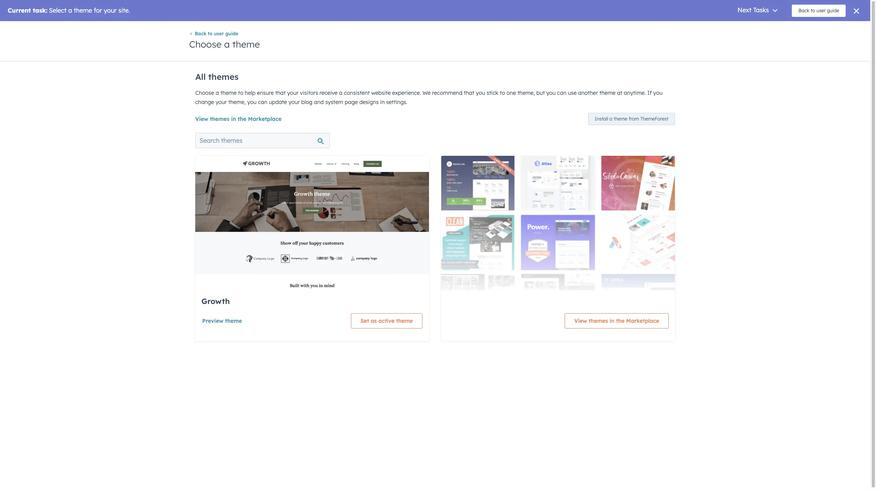 Task type: locate. For each thing, give the bounding box(es) containing it.
0 vertical spatial choose
[[189, 39, 221, 50]]

and
[[314, 99, 324, 106]]

view themes in the marketplace
[[195, 116, 282, 123], [574, 318, 659, 325]]

your right change
[[216, 99, 227, 106]]

marketplace for view themes in the marketplace link to the left
[[248, 116, 282, 123]]

that up update
[[275, 90, 286, 96]]

you right the but
[[546, 90, 556, 96]]

to left help
[[238, 90, 243, 96]]

designs
[[359, 99, 379, 106]]

theme left "from"
[[614, 116, 627, 122]]

a down all themes
[[216, 90, 219, 96]]

2 vertical spatial themes
[[589, 318, 608, 325]]

0 vertical spatial view
[[195, 116, 208, 123]]

install
[[595, 116, 608, 122]]

you down help
[[247, 99, 257, 106]]

preview
[[202, 318, 223, 325]]

1 vertical spatial in
[[231, 116, 236, 123]]

0 horizontal spatial theme,
[[228, 99, 246, 106]]

2 that from the left
[[464, 90, 474, 96]]

choose
[[189, 39, 221, 50], [195, 90, 214, 96]]

the for view themes in the marketplace link to the left
[[238, 116, 246, 123]]

0 vertical spatial marketplace
[[248, 116, 282, 123]]

themeforest
[[640, 116, 668, 122]]

1 horizontal spatial view
[[574, 318, 587, 325]]

marketplace
[[248, 116, 282, 123], [626, 318, 659, 325]]

that
[[275, 90, 286, 96], [464, 90, 474, 96]]

your left blog
[[289, 99, 300, 106]]

view for the rightmost view themes in the marketplace link
[[574, 318, 587, 325]]

1 vertical spatial marketplace
[[626, 318, 659, 325]]

the
[[238, 116, 246, 123], [616, 318, 625, 325]]

anytime.
[[624, 90, 646, 96]]

guide
[[225, 31, 238, 37]]

growth
[[201, 297, 230, 306]]

0 horizontal spatial in
[[231, 116, 236, 123]]

you
[[476, 90, 485, 96], [546, 90, 556, 96], [653, 90, 663, 96], [247, 99, 257, 106]]

0 vertical spatial view themes in the marketplace link
[[195, 116, 282, 123]]

theme, left the but
[[517, 90, 535, 96]]

theme,
[[517, 90, 535, 96], [228, 99, 246, 106]]

themes for 'theme selection page description' 'element'
[[208, 72, 239, 82]]

choose for choose a theme
[[189, 39, 221, 50]]

0 horizontal spatial view themes in the marketplace
[[195, 116, 282, 123]]

0 horizontal spatial that
[[275, 90, 286, 96]]

recommend
[[432, 90, 462, 96]]

1 horizontal spatial theme,
[[517, 90, 535, 96]]

1 vertical spatial choose
[[195, 90, 214, 96]]

can left use at the top right of page
[[557, 90, 566, 96]]

but
[[536, 90, 545, 96]]

0 horizontal spatial view themes in the marketplace link
[[195, 116, 282, 123]]

themes for the rightmost view themes in the marketplace link
[[589, 318, 608, 325]]

install a theme from themeforest
[[595, 116, 668, 122]]

1 horizontal spatial that
[[464, 90, 474, 96]]

1 vertical spatial view themes in the marketplace
[[574, 318, 659, 325]]

we
[[423, 90, 431, 96]]

view
[[195, 116, 208, 123], [574, 318, 587, 325]]

0 horizontal spatial view
[[195, 116, 208, 123]]

change
[[195, 99, 214, 106]]

in for view themes in the marketplace link to the left
[[231, 116, 236, 123]]

use
[[568, 90, 577, 96]]

a inside button
[[609, 116, 612, 122]]

receive
[[320, 90, 338, 96]]

stick
[[487, 90, 498, 96]]

ensure
[[257, 90, 274, 96]]

themes inside 'theme selection page description' 'element'
[[208, 72, 239, 82]]

that right the recommend
[[464, 90, 474, 96]]

0 vertical spatial theme,
[[517, 90, 535, 96]]

a right install
[[609, 116, 612, 122]]

can
[[557, 90, 566, 96], [258, 99, 267, 106]]

theme
[[232, 39, 260, 50], [221, 90, 237, 96], [600, 90, 616, 96], [614, 116, 627, 122], [225, 318, 242, 325], [396, 318, 413, 325]]

1 horizontal spatial to
[[238, 90, 243, 96]]

your
[[287, 90, 298, 96], [216, 99, 227, 106], [289, 99, 300, 106]]

2 vertical spatial in
[[610, 318, 615, 325]]

1 vertical spatial themes
[[210, 116, 229, 123]]

a for install a theme from themeforest
[[609, 116, 612, 122]]

settings.
[[386, 99, 407, 106]]

to left user
[[208, 31, 213, 37]]

back
[[195, 31, 206, 37]]

experience.
[[392, 90, 421, 96]]

choose for choose a theme to help ensure that your visitors receive a consistent website experience. we recommend that you stick to one theme, but you can use another theme at anytime. if you change your theme, you can update your blog and system page designs in settings.
[[195, 90, 214, 96]]

install a theme from themeforest button
[[588, 113, 675, 125]]

1 vertical spatial view
[[574, 318, 587, 325]]

view themes in the marketplace link
[[195, 116, 282, 123], [565, 314, 669, 329]]

one
[[507, 90, 516, 96]]

in
[[380, 99, 385, 106], [231, 116, 236, 123], [610, 318, 615, 325]]

1 horizontal spatial in
[[380, 99, 385, 106]]

from
[[629, 116, 639, 122]]

themes
[[208, 72, 239, 82], [210, 116, 229, 123], [589, 318, 608, 325]]

1 vertical spatial the
[[616, 318, 625, 325]]

visitors
[[300, 90, 318, 96]]

a down guide
[[224, 39, 230, 50]]

0 vertical spatial view themes in the marketplace
[[195, 116, 282, 123]]

a up system
[[339, 90, 342, 96]]

choose up change
[[195, 90, 214, 96]]

themes for view themes in the marketplace link to the left
[[210, 116, 229, 123]]

view themes in the marketplace for the rightmost view themes in the marketplace link
[[574, 318, 659, 325]]

1 horizontal spatial marketplace
[[626, 318, 659, 325]]

can down the ensure
[[258, 99, 267, 106]]

set
[[360, 318, 369, 325]]

choose inside the choose a theme to help ensure that your visitors receive a consistent website experience. we recommend that you stick to one theme, but you can use another theme at anytime. if you change your theme, you can update your blog and system page designs in settings.
[[195, 90, 214, 96]]

0 vertical spatial the
[[238, 116, 246, 123]]

theme right 'active'
[[396, 318, 413, 325]]

to
[[208, 31, 213, 37], [238, 90, 243, 96], [500, 90, 505, 96]]

1 vertical spatial can
[[258, 99, 267, 106]]

2 horizontal spatial to
[[500, 90, 505, 96]]

0 horizontal spatial marketplace
[[248, 116, 282, 123]]

0 vertical spatial themes
[[208, 72, 239, 82]]

all themes
[[195, 72, 239, 82]]

all
[[195, 72, 206, 82]]

1 horizontal spatial can
[[557, 90, 566, 96]]

blog
[[301, 99, 312, 106]]

2 horizontal spatial in
[[610, 318, 615, 325]]

a for choose a theme to help ensure that your visitors receive a consistent website experience. we recommend that you stick to one theme, but you can use another theme at anytime. if you change your theme, you can update your blog and system page designs in settings.
[[216, 90, 219, 96]]

1 horizontal spatial the
[[616, 318, 625, 325]]

1 vertical spatial view themes in the marketplace link
[[565, 314, 669, 329]]

a
[[224, 39, 230, 50], [216, 90, 219, 96], [339, 90, 342, 96], [609, 116, 612, 122]]

another
[[578, 90, 598, 96]]

a for choose a theme
[[224, 39, 230, 50]]

user
[[214, 31, 224, 37]]

1 horizontal spatial view themes in the marketplace
[[574, 318, 659, 325]]

0 horizontal spatial the
[[238, 116, 246, 123]]

to left 'one'
[[500, 90, 505, 96]]

choose a theme to help ensure that your visitors receive a consistent website experience. we recommend that you stick to one theme, but you can use another theme at anytime. if you change your theme, you can update your blog and system page designs in settings.
[[195, 90, 663, 106]]

choose down back
[[189, 39, 221, 50]]

0 vertical spatial in
[[380, 99, 385, 106]]

as
[[371, 318, 377, 325]]

in inside the choose a theme to help ensure that your visitors receive a consistent website experience. we recommend that you stick to one theme, but you can use another theme at anytime. if you change your theme, you can update your blog and system page designs in settings.
[[380, 99, 385, 106]]

theme inside button
[[614, 116, 627, 122]]

theme, down help
[[228, 99, 246, 106]]



Task type: describe. For each thing, give the bounding box(es) containing it.
the for the rightmost view themes in the marketplace link
[[616, 318, 625, 325]]

set as active theme button
[[351, 314, 422, 329]]

back to user guide link
[[189, 31, 238, 37]]

view for view themes in the marketplace link to the left
[[195, 116, 208, 123]]

1 horizontal spatial view themes in the marketplace link
[[565, 314, 669, 329]]

you left stick
[[476, 90, 485, 96]]

in for the rightmost view themes in the marketplace link
[[610, 318, 615, 325]]

0 vertical spatial can
[[557, 90, 566, 96]]

set as active theme
[[360, 318, 413, 325]]

choose a theme
[[189, 39, 260, 50]]

you right if
[[653, 90, 663, 96]]

active
[[378, 318, 395, 325]]

page
[[345, 99, 358, 106]]

theme down guide
[[232, 39, 260, 50]]

0 horizontal spatial to
[[208, 31, 213, 37]]

back to user guide
[[195, 31, 238, 37]]

preview theme
[[202, 318, 242, 325]]

website
[[371, 90, 391, 96]]

at
[[617, 90, 622, 96]]

theme search bar search field
[[195, 133, 330, 148]]

update
[[269, 99, 287, 106]]

theme selection page description element
[[195, 68, 675, 107]]

your left visitors
[[287, 90, 298, 96]]

theme down all themes
[[221, 90, 237, 96]]

marketplace for the rightmost view themes in the marketplace link
[[626, 318, 659, 325]]

help
[[245, 90, 255, 96]]

theme left at
[[600, 90, 616, 96]]

view themes in the marketplace for view themes in the marketplace link to the left
[[195, 116, 282, 123]]

system
[[325, 99, 343, 106]]

consistent
[[344, 90, 370, 96]]

preview image for 'growth' theme image
[[195, 156, 429, 490]]

1 that from the left
[[275, 90, 286, 96]]

if
[[647, 90, 652, 96]]

1 vertical spatial theme,
[[228, 99, 246, 106]]

0 horizontal spatial can
[[258, 99, 267, 106]]

theme right preview at the left of page
[[225, 318, 242, 325]]

preview theme button
[[202, 314, 242, 329]]



Task type: vqa. For each thing, say whether or not it's contained in the screenshot.
'theme search bar' search field
yes



